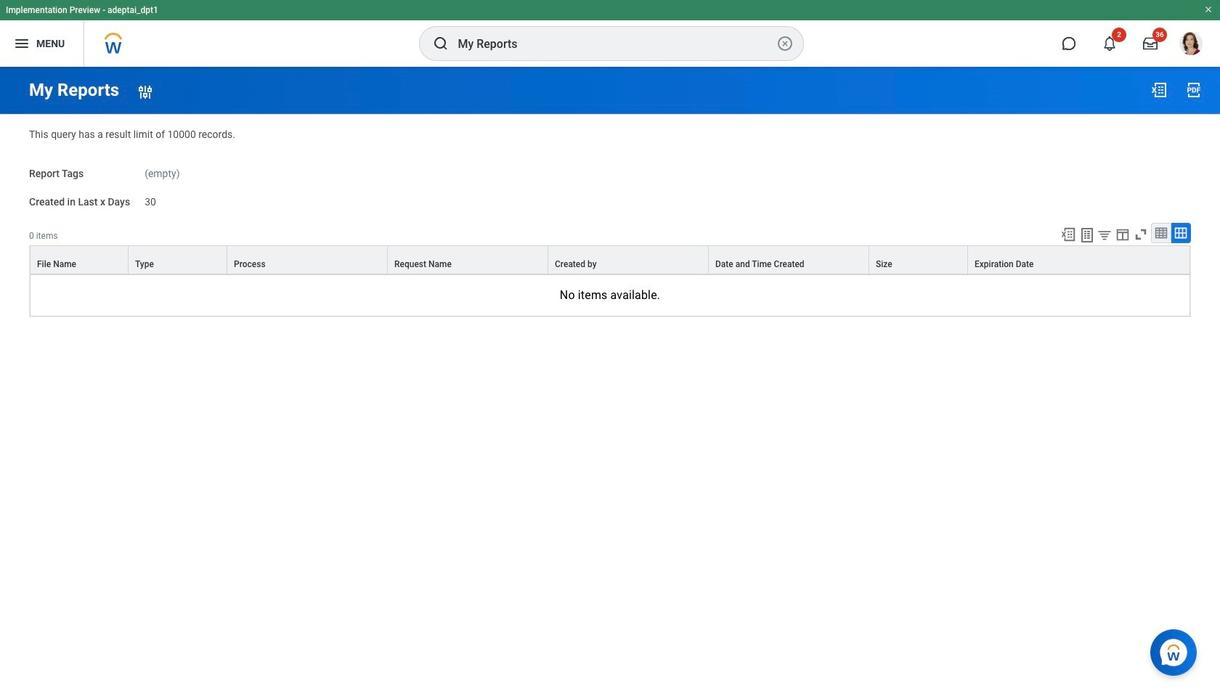 Task type: locate. For each thing, give the bounding box(es) containing it.
profile logan mcneil image
[[1179, 32, 1203, 58]]

select to filter grid data image
[[1097, 227, 1113, 243]]

table image
[[1154, 226, 1169, 241]]

1 horizontal spatial export to excel image
[[1150, 81, 1168, 99]]

export to excel image for export to worksheets icon
[[1060, 227, 1076, 243]]

banner
[[0, 0, 1220, 67]]

click to view/edit grid preferences image
[[1115, 227, 1131, 243]]

main content
[[0, 67, 1220, 331]]

row
[[30, 246, 1190, 275]]

export to excel image left view printable version (pdf) icon
[[1150, 81, 1168, 99]]

export to excel image left export to worksheets icon
[[1060, 227, 1076, 243]]

1 vertical spatial export to excel image
[[1060, 227, 1076, 243]]

0 horizontal spatial export to excel image
[[1060, 227, 1076, 243]]

export to excel image
[[1150, 81, 1168, 99], [1060, 227, 1076, 243]]

0 vertical spatial export to excel image
[[1150, 81, 1168, 99]]

toolbar
[[1054, 223, 1191, 246]]



Task type: describe. For each thing, give the bounding box(es) containing it.
x circle image
[[776, 35, 793, 52]]

change selection image
[[137, 83, 154, 101]]

export to excel image for view printable version (pdf) icon
[[1150, 81, 1168, 99]]

expand table image
[[1174, 226, 1188, 241]]

fullscreen image
[[1133, 227, 1149, 243]]

inbox large image
[[1143, 36, 1158, 51]]

notifications large image
[[1102, 36, 1117, 51]]

justify image
[[13, 35, 31, 52]]

view printable version (pdf) image
[[1185, 81, 1203, 99]]

close environment banner image
[[1204, 5, 1213, 14]]

Search Workday  search field
[[458, 28, 773, 60]]

export to worksheets image
[[1078, 227, 1096, 244]]

search image
[[432, 35, 449, 52]]



Task type: vqa. For each thing, say whether or not it's contained in the screenshot.
Export to Worksheets icon
yes



